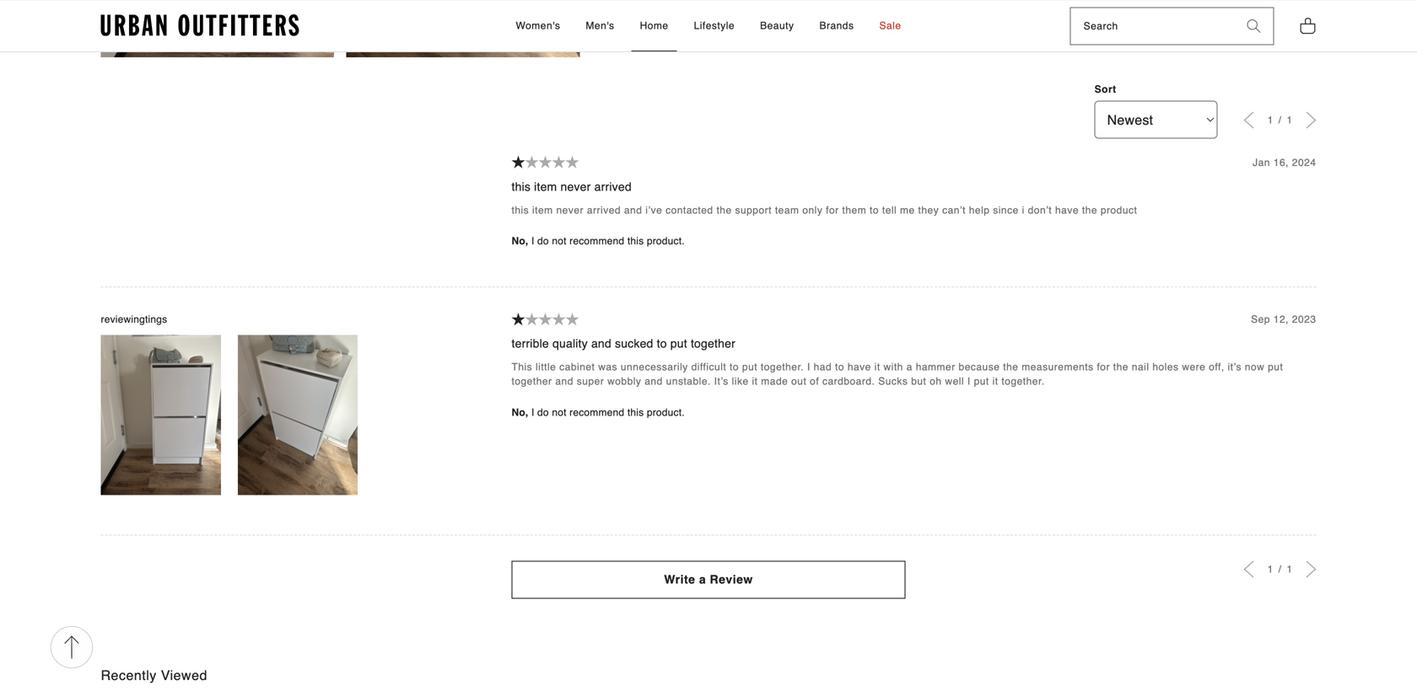 Task type: locate. For each thing, give the bounding box(es) containing it.
1 stars element up tell
[[512, 156, 1253, 170]]

1 vertical spatial 1 stars element
[[512, 313, 1252, 328]]

have
[[1056, 205, 1079, 216], [848, 362, 872, 374]]

1 vertical spatial a
[[699, 574, 706, 587]]

sale
[[880, 20, 902, 31]]

can't
[[943, 205, 966, 216]]

beauty
[[760, 20, 794, 31]]

this
[[512, 180, 531, 193], [512, 205, 529, 216], [628, 236, 644, 247], [628, 407, 644, 419]]

recommend for and
[[570, 407, 625, 419]]

1 vertical spatial page 1 of 1 element
[[1268, 564, 1293, 576]]

i down the this
[[532, 407, 535, 419]]

1 no, i do not recommend this product. from the top
[[512, 236, 685, 247]]

item
[[534, 180, 557, 193], [532, 205, 553, 216]]

product. down i've
[[647, 236, 685, 247]]

hammer
[[916, 362, 956, 374]]

no, down this item never arrived
[[512, 236, 529, 247]]

0 vertical spatial product.
[[647, 236, 685, 247]]

terrible quality and sucked to put together
[[512, 337, 736, 351]]

to left tell
[[870, 205, 879, 216]]

product. down unstable. at the bottom
[[647, 407, 685, 419]]

i
[[532, 236, 535, 247], [808, 362, 811, 374], [968, 376, 971, 388], [532, 407, 535, 419]]

wobbly
[[608, 376, 642, 388]]

1 vertical spatial product.
[[647, 407, 685, 419]]

Search text field
[[1071, 8, 1235, 44]]

recommend for never
[[570, 236, 625, 247]]

0 vertical spatial page 1 of 1 element
[[1268, 114, 1293, 126]]

launch review details modal image
[[101, 0, 334, 57], [346, 0, 580, 57]]

home
[[640, 20, 669, 31]]

no, i do not recommend this product. down this item never arrived
[[512, 236, 685, 247]]

2 recommend from the top
[[570, 407, 625, 419]]

2 page 1 of 1 element from the top
[[1268, 564, 1293, 576]]

together. up made
[[761, 362, 804, 374]]

together
[[691, 337, 736, 351], [512, 376, 552, 388]]

1 recommend from the top
[[570, 236, 625, 247]]

and down cabinet
[[556, 376, 574, 388]]

and up the was
[[592, 337, 612, 351]]

page 1 of 1 element
[[1268, 114, 1293, 126], [1268, 564, 1293, 576]]

this item never arrived
[[512, 180, 632, 193]]

arrived for this item never arrived and i've contacted the support team only for them to tell me they can't help since i don't have the product
[[587, 205, 621, 216]]

0 vertical spatial not
[[552, 236, 567, 247]]

do
[[538, 236, 549, 247], [538, 407, 549, 419]]

star rating image
[[512, 156, 525, 169], [552, 156, 566, 169], [566, 156, 579, 169], [539, 313, 552, 326], [552, 313, 566, 326]]

for left nail
[[1097, 362, 1111, 374]]

0 horizontal spatial together.
[[761, 362, 804, 374]]

it down because
[[993, 376, 999, 388]]

them
[[843, 205, 867, 216]]

0 vertical spatial 1 stars element
[[512, 156, 1253, 170]]

1 vertical spatial together.
[[1002, 376, 1045, 388]]

unstable.
[[666, 376, 711, 388]]

1 vertical spatial together
[[512, 376, 552, 388]]

no, down the this
[[512, 407, 529, 419]]

team
[[775, 205, 800, 216]]

sucked
[[615, 337, 654, 351]]

1 vertical spatial no, i do not recommend this product.
[[512, 407, 685, 419]]

a inside this little cabinet was unnecessarily difficult to put together. i had to have it with a hammer because the measurements for the nail holes were off, it's now put together and super wobbly and unstable. it's like it made out of cardboard. sucks but oh well i put it together.
[[907, 362, 913, 374]]

put up unnecessarily
[[671, 337, 688, 351]]

reviewingtings
[[101, 314, 167, 326]]

1 vertical spatial no,
[[512, 407, 529, 419]]

recommend down super
[[570, 407, 625, 419]]

had
[[814, 362, 832, 374]]

2 1 stars element from the top
[[512, 313, 1252, 328]]

2024
[[1293, 157, 1317, 169]]

review
[[710, 574, 753, 587]]

sale link
[[871, 1, 910, 52]]

sort
[[1095, 83, 1117, 95]]

1 product. from the top
[[647, 236, 685, 247]]

0 vertical spatial together.
[[761, 362, 804, 374]]

no, i do not recommend this product.
[[512, 236, 685, 247], [512, 407, 685, 419]]

a
[[907, 362, 913, 374], [699, 574, 706, 587]]

1 stars element up with
[[512, 313, 1252, 328]]

a right with
[[907, 362, 913, 374]]

home link
[[632, 1, 677, 52]]

men's link
[[578, 1, 623, 52]]

no, i do not recommend this product. down super
[[512, 407, 685, 419]]

help
[[969, 205, 990, 216]]

it
[[875, 362, 881, 374], [752, 376, 758, 388], [993, 376, 999, 388]]

1 vertical spatial not
[[552, 407, 567, 419]]

together inside this little cabinet was unnecessarily difficult to put together. i had to have it with a hammer because the measurements for the nail holes were off, it's now put together and super wobbly and unstable. it's like it made out of cardboard. sucks but oh well i put it together.
[[512, 376, 552, 388]]

1 not from the top
[[552, 236, 567, 247]]

2 do from the top
[[538, 407, 549, 419]]

lifestyle
[[694, 20, 735, 31]]

0 vertical spatial no, i do not recommend this product.
[[512, 236, 685, 247]]

star rating image
[[525, 156, 539, 169], [539, 156, 552, 169], [512, 313, 525, 326], [525, 313, 539, 326], [566, 313, 579, 326]]

not down this item never arrived
[[552, 236, 567, 247]]

product.
[[647, 236, 685, 247], [647, 407, 685, 419]]

no,
[[512, 236, 529, 247], [512, 407, 529, 419]]

1 vertical spatial arrived
[[587, 205, 621, 216]]

arrived
[[595, 180, 632, 193], [587, 205, 621, 216]]

0 vertical spatial never
[[561, 180, 591, 193]]

recommend down this item never arrived
[[570, 236, 625, 247]]

i
[[1022, 205, 1025, 216]]

have up cardboard.
[[848, 362, 872, 374]]

0 vertical spatial do
[[538, 236, 549, 247]]

write
[[664, 574, 696, 587]]

1 stars element
[[512, 156, 1253, 170], [512, 313, 1252, 328]]

not for item
[[552, 236, 567, 247]]

have inside this little cabinet was unnecessarily difficult to put together. i had to have it with a hammer because the measurements for the nail holes were off, it's now put together and super wobbly and unstable. it's like it made out of cardboard. sucks but oh well i put it together.
[[848, 362, 872, 374]]

for right only at the top of page
[[826, 205, 839, 216]]

12,
[[1274, 314, 1289, 326]]

0 vertical spatial together
[[691, 337, 736, 351]]

product. for sucked
[[647, 407, 685, 419]]

cabinet
[[560, 362, 595, 374]]

0 horizontal spatial have
[[848, 362, 872, 374]]

1 launch review details modal image from the left
[[101, 0, 334, 57]]

1 stars element for terrible quality and sucked to put together
[[512, 313, 1252, 328]]

never
[[561, 180, 591, 193], [557, 205, 584, 216]]

1 horizontal spatial together
[[691, 337, 736, 351]]

1 horizontal spatial launch review details modal image
[[346, 0, 580, 57]]

2 no, i do not recommend this product. from the top
[[512, 407, 685, 419]]

1 horizontal spatial a
[[907, 362, 913, 374]]

1 vertical spatial do
[[538, 407, 549, 419]]

together. down measurements
[[1002, 376, 1045, 388]]

together down the this
[[512, 376, 552, 388]]

the
[[717, 205, 732, 216], [1083, 205, 1098, 216], [1004, 362, 1019, 374], [1114, 362, 1129, 374]]

they
[[919, 205, 939, 216]]

None search field
[[1071, 8, 1235, 44]]

put up like
[[743, 362, 758, 374]]

made
[[761, 376, 788, 388]]

2023
[[1293, 314, 1317, 326]]

0 vertical spatial recommend
[[570, 236, 625, 247]]

out
[[792, 376, 807, 388]]

1 vertical spatial recommend
[[570, 407, 625, 419]]

0 vertical spatial item
[[534, 180, 557, 193]]

no, i do not recommend this product. for and
[[512, 407, 685, 419]]

tell
[[883, 205, 897, 216]]

main navigation element
[[364, 1, 1054, 52]]

together.
[[761, 362, 804, 374], [1002, 376, 1045, 388]]

product
[[1101, 205, 1138, 216]]

0 horizontal spatial for
[[826, 205, 839, 216]]

put
[[671, 337, 688, 351], [743, 362, 758, 374], [1268, 362, 1284, 374], [974, 376, 990, 388]]

recommend
[[570, 236, 625, 247], [570, 407, 625, 419]]

to up like
[[730, 362, 739, 374]]

write a review button
[[512, 562, 906, 600]]

no, for this item never arrived
[[512, 236, 529, 247]]

contacted
[[666, 205, 714, 216]]

1 no, from the top
[[512, 236, 529, 247]]

0 vertical spatial no,
[[512, 236, 529, 247]]

1 horizontal spatial together.
[[1002, 376, 1045, 388]]

1
[[1268, 114, 1277, 126], [1287, 114, 1293, 126], [1268, 564, 1277, 576], [1287, 564, 1293, 576]]

do down this item never arrived
[[538, 236, 549, 247]]

women's
[[516, 20, 561, 31]]

together up difficult
[[691, 337, 736, 351]]

0 horizontal spatial launch review details modal image
[[101, 0, 334, 57]]

0 horizontal spatial together
[[512, 376, 552, 388]]

do down little
[[538, 407, 549, 419]]

not for quality
[[552, 407, 567, 419]]

not
[[552, 236, 567, 247], [552, 407, 567, 419]]

1 vertical spatial never
[[557, 205, 584, 216]]

1 vertical spatial for
[[1097, 362, 1111, 374]]

for
[[826, 205, 839, 216], [1097, 362, 1111, 374]]

1 1 stars element from the top
[[512, 156, 1253, 170]]

0 vertical spatial a
[[907, 362, 913, 374]]

of
[[810, 376, 820, 388]]

1 vertical spatial have
[[848, 362, 872, 374]]

0 vertical spatial arrived
[[595, 180, 632, 193]]

it right like
[[752, 376, 758, 388]]

jan
[[1253, 157, 1271, 169]]

2 no, from the top
[[512, 407, 529, 419]]

1 horizontal spatial have
[[1056, 205, 1079, 216]]

never for this item never arrived
[[561, 180, 591, 193]]

it left with
[[875, 362, 881, 374]]

a right write
[[699, 574, 706, 587]]

2 not from the top
[[552, 407, 567, 419]]

1 stars element for this item never arrived
[[512, 156, 1253, 170]]

i've
[[646, 205, 663, 216]]

and
[[624, 205, 643, 216], [592, 337, 612, 351], [556, 376, 574, 388], [645, 376, 663, 388]]

2 product. from the top
[[647, 407, 685, 419]]

0 horizontal spatial a
[[699, 574, 706, 587]]

never for this item never arrived and i've contacted the support team only for them to tell me they can't help since i don't have the product
[[557, 205, 584, 216]]

to
[[870, 205, 879, 216], [657, 337, 667, 351], [730, 362, 739, 374], [835, 362, 845, 374]]

1 vertical spatial item
[[532, 205, 553, 216]]

was
[[598, 362, 618, 374]]

the left 'product'
[[1083, 205, 1098, 216]]

recently viewed
[[101, 668, 208, 684]]

1 do from the top
[[538, 236, 549, 247]]

i left had at the bottom right of the page
[[808, 362, 811, 374]]

1 horizontal spatial for
[[1097, 362, 1111, 374]]

not down little
[[552, 407, 567, 419]]

have right don't
[[1056, 205, 1079, 216]]

brands
[[820, 20, 854, 31]]



Task type: describe. For each thing, give the bounding box(es) containing it.
since
[[993, 205, 1019, 216]]

do for item
[[538, 236, 549, 247]]

search image
[[1248, 20, 1261, 33]]

quality
[[553, 337, 588, 351]]

it's
[[714, 376, 729, 388]]

because
[[959, 362, 1000, 374]]

0 vertical spatial have
[[1056, 205, 1079, 216]]

my shopping bag image
[[1300, 16, 1317, 35]]

the left nail
[[1114, 362, 1129, 374]]

a inside popup button
[[699, 574, 706, 587]]

brands link
[[811, 1, 863, 52]]

cardboard.
[[823, 376, 875, 388]]

the left support
[[717, 205, 732, 216]]

little
[[536, 362, 556, 374]]

women's link
[[508, 1, 569, 52]]

sucks
[[879, 376, 908, 388]]

i down this item never arrived
[[532, 236, 535, 247]]

1 horizontal spatial it
[[875, 362, 881, 374]]

do for quality
[[538, 407, 549, 419]]

put down because
[[974, 376, 990, 388]]

oh
[[930, 376, 942, 388]]

difficult
[[692, 362, 727, 374]]

write a review
[[664, 574, 753, 587]]

terrible
[[512, 337, 549, 351]]

no, for terrible quality and sucked to put together
[[512, 407, 529, 419]]

sep 12, 2023
[[1252, 314, 1317, 326]]

off,
[[1209, 362, 1225, 374]]

arrived for this item never arrived
[[595, 180, 632, 193]]

this item never arrived and i've contacted the support team only for them to tell me they can't help since i don't have the product
[[512, 205, 1138, 216]]

to up unnecessarily
[[657, 337, 667, 351]]

for inside this little cabinet was unnecessarily difficult to put together. i had to have it with a hammer because the measurements for the nail holes were off, it's now put together and super wobbly and unstable. it's like it made out of cardboard. sucks but oh well i put it together.
[[1097, 362, 1111, 374]]

sep
[[1252, 314, 1271, 326]]

no, i do not recommend this product. for never
[[512, 236, 685, 247]]

it's
[[1228, 362, 1242, 374]]

were
[[1183, 362, 1206, 374]]

16,
[[1274, 157, 1289, 169]]

1 page 1 of 1 element from the top
[[1268, 114, 1293, 126]]

but
[[912, 376, 927, 388]]

don't
[[1028, 205, 1052, 216]]

and left i've
[[624, 205, 643, 216]]

put right now
[[1268, 362, 1284, 374]]

holes
[[1153, 362, 1179, 374]]

item for this item never arrived
[[534, 180, 557, 193]]

0 horizontal spatial it
[[752, 376, 758, 388]]

men's
[[586, 20, 615, 31]]

i right well
[[968, 376, 971, 388]]

unnecessarily
[[621, 362, 688, 374]]

viewed
[[161, 668, 208, 684]]

jan 16, 2024
[[1253, 157, 1317, 169]]

this
[[512, 362, 533, 374]]

product. for arrived
[[647, 236, 685, 247]]

measurements
[[1022, 362, 1094, 374]]

this little cabinet was unnecessarily difficult to put together. i had to have it with a hammer because the measurements for the nail holes were off, it's now put together and super wobbly and unstable. it's like it made out of cardboard. sucks but oh well i put it together.
[[512, 362, 1284, 388]]

2 horizontal spatial it
[[993, 376, 999, 388]]

with
[[884, 362, 904, 374]]

lifestyle link
[[686, 1, 744, 52]]

to up cardboard.
[[835, 362, 845, 374]]

the right because
[[1004, 362, 1019, 374]]

0 vertical spatial for
[[826, 205, 839, 216]]

now
[[1245, 362, 1265, 374]]

nail
[[1132, 362, 1150, 374]]

super
[[577, 376, 604, 388]]

beauty link
[[752, 1, 803, 52]]

only
[[803, 205, 823, 216]]

well
[[945, 376, 965, 388]]

recently
[[101, 668, 157, 684]]

me
[[900, 205, 915, 216]]

like
[[732, 376, 749, 388]]

support
[[735, 205, 772, 216]]

2 launch review details modal image from the left
[[346, 0, 580, 57]]

item for this item never arrived and i've contacted the support team only for them to tell me they can't help since i don't have the product
[[532, 205, 553, 216]]

and down unnecessarily
[[645, 376, 663, 388]]

urban outfitters image
[[101, 14, 299, 37]]



Task type: vqa. For each thing, say whether or not it's contained in the screenshot.
the Honey image
no



